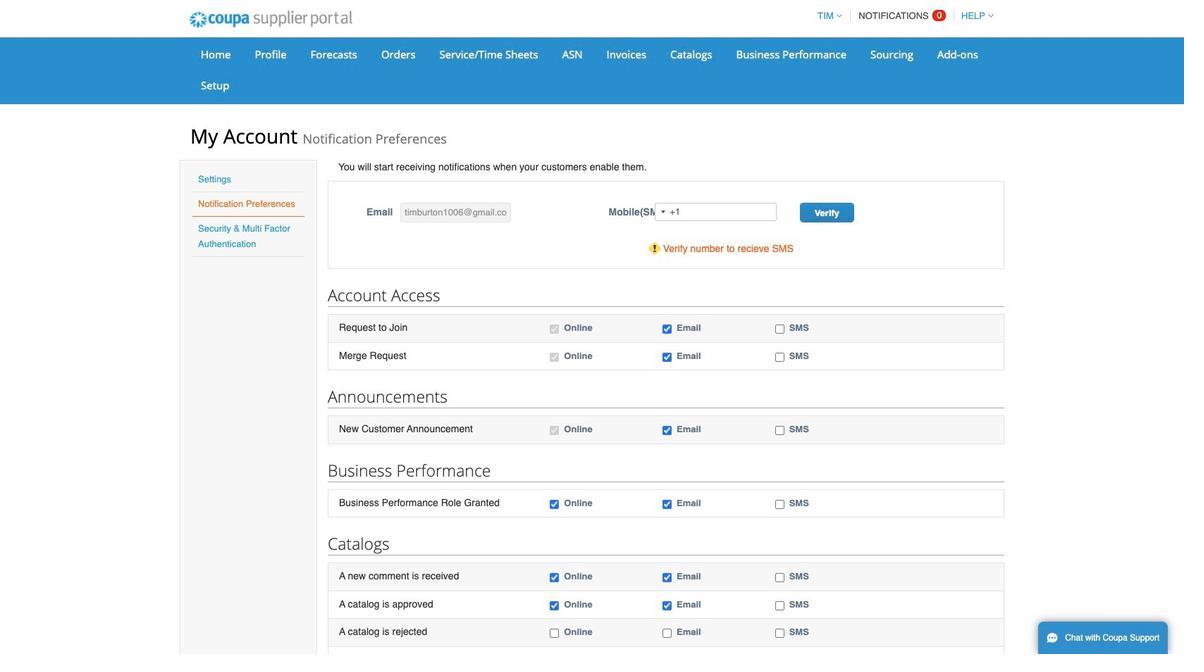 Task type: vqa. For each thing, say whether or not it's contained in the screenshot.
Bjord in the left bottom of the page
no



Task type: locate. For each thing, give the bounding box(es) containing it.
navigation
[[812, 2, 994, 30]]

None text field
[[401, 203, 511, 223]]

None checkbox
[[550, 325, 559, 334], [663, 325, 672, 334], [550, 427, 559, 436], [775, 427, 784, 436], [550, 500, 559, 509], [663, 500, 672, 509], [775, 574, 784, 583], [663, 602, 672, 611], [775, 602, 784, 611], [550, 630, 559, 639], [550, 325, 559, 334], [663, 325, 672, 334], [550, 427, 559, 436], [775, 427, 784, 436], [550, 500, 559, 509], [663, 500, 672, 509], [775, 574, 784, 583], [663, 602, 672, 611], [775, 602, 784, 611], [550, 630, 559, 639]]

None checkbox
[[775, 325, 784, 334], [550, 353, 559, 362], [663, 353, 672, 362], [775, 353, 784, 362], [663, 427, 672, 436], [775, 500, 784, 509], [550, 574, 559, 583], [663, 574, 672, 583], [550, 602, 559, 611], [663, 630, 672, 639], [775, 630, 784, 639], [775, 325, 784, 334], [550, 353, 559, 362], [663, 353, 672, 362], [775, 353, 784, 362], [663, 427, 672, 436], [775, 500, 784, 509], [550, 574, 559, 583], [663, 574, 672, 583], [550, 602, 559, 611], [663, 630, 672, 639], [775, 630, 784, 639]]

+1 201-555-0123 text field
[[655, 203, 777, 221]]

Telephone country code field
[[656, 204, 670, 221]]

telephone country code image
[[661, 211, 666, 214]]



Task type: describe. For each thing, give the bounding box(es) containing it.
coupa supplier portal image
[[180, 2, 361, 37]]



